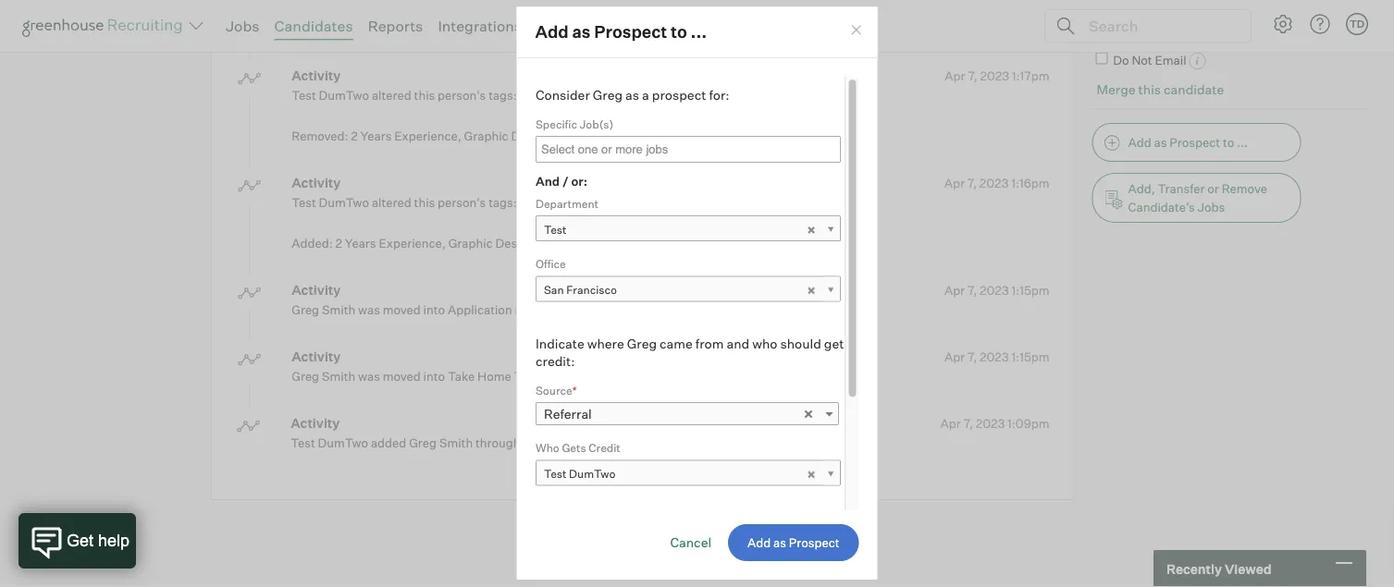 Task type: describe. For each thing, give the bounding box(es) containing it.
2 for added:
[[335, 236, 342, 251]]

apr for greg smith was moved into take home test for test by test dumtwo.
[[944, 350, 965, 364]]

team
[[1183, 16, 1215, 30]]

not
[[1132, 53, 1152, 67]]

td button
[[1346, 13, 1368, 35]]

person's for removed: 2 years experience, graphic designer
[[438, 88, 486, 103]]

was for greg smith was moved into take home test for test by test dumtwo.
[[358, 369, 380, 384]]

none text field inside add as prospect to ... dialog
[[536, 138, 795, 161]]

add inside dialog
[[535, 22, 569, 43]]

do not email
[[1113, 53, 1187, 67]]

experience, for added:
[[379, 236, 446, 251]]

san francisco link
[[535, 276, 841, 303]]

office
[[535, 257, 566, 271]]

altered for removed:
[[372, 88, 411, 103]]

francisco
[[566, 283, 617, 297]]

years for added:
[[345, 236, 376, 251]]

add inside popup button
[[567, 17, 596, 35]]

job(s)
[[579, 117, 613, 131]]

gets
[[561, 442, 586, 455]]

email the team button
[[1092, 7, 1301, 39]]

application
[[448, 303, 512, 318]]

consider greg as a prospect for:
[[535, 87, 729, 103]]

td button
[[1342, 9, 1372, 39]]

who gets credit
[[535, 442, 620, 455]]

merge this candidate
[[1097, 82, 1224, 98]]

recently
[[1167, 561, 1222, 577]]

dumtwo left added
[[318, 436, 368, 451]]

credit:
[[535, 354, 574, 370]]

removed: 2 years experience, graphic designer
[[292, 129, 562, 144]]

from inside rejected from test by test dumtwo reason: failed onsite
[[348, 0, 376, 16]]

test dumtwo link
[[535, 461, 841, 487]]

... inside 'add as prospect to ...' button
[[1237, 136, 1248, 150]]

tags: for added: 2 years experience, graphic designer
[[489, 195, 517, 210]]

through
[[476, 436, 520, 451]]

by inside rejected from test by test dumtwo reason: failed onsite
[[417, 0, 431, 16]]

greenhouse.
[[523, 436, 595, 451]]

san francisco
[[544, 283, 617, 297]]

configure image
[[1272, 13, 1294, 35]]

source
[[535, 384, 572, 398]]

prospect inside button
[[1170, 136, 1220, 150]]

dumtwo inside add as prospect to ... dialog
[[569, 467, 615, 481]]

candidate
[[1164, 82, 1224, 98]]

apr 7, 2023 1:17pm
[[945, 68, 1050, 83]]

integrations
[[438, 17, 522, 35]]

1:16pm
[[1011, 176, 1050, 190]]

add button
[[544, 9, 641, 43]]

where
[[587, 336, 624, 352]]

for:
[[709, 87, 729, 103]]

apr for test dumtwo added greg smith through greenhouse.
[[941, 416, 961, 431]]

candidates
[[274, 17, 353, 35]]

removed:
[[292, 129, 348, 144]]

apr 7, 2023 1:15pm for greg smith was moved into application review for test by test dumtwo.
[[944, 283, 1050, 298]]

add as prospect to ... button
[[1092, 124, 1301, 162]]

referral link
[[535, 403, 839, 426]]

to inside dialog
[[671, 22, 687, 43]]

should
[[780, 336, 821, 352]]

2 vertical spatial smith
[[439, 436, 473, 451]]

greg smith was moved into take home test for test by test dumtwo.
[[292, 369, 691, 384]]

this for apr 7, 2023 1:17pm
[[414, 88, 435, 103]]

added: 2 years experience, graphic designer
[[292, 236, 546, 251]]

reports
[[368, 17, 423, 35]]

greg smith was moved into application review for test by test dumtwo.
[[292, 303, 708, 318]]

specific job(s)
[[535, 117, 613, 131]]

*
[[572, 384, 577, 398]]

graphic for removed: 2 years experience, graphic designer
[[464, 129, 508, 144]]

to inside button
[[1223, 136, 1234, 150]]

do
[[1113, 53, 1129, 67]]

who
[[752, 336, 777, 352]]

get
[[824, 336, 844, 352]]

email the team
[[1128, 16, 1215, 30]]

remove
[[1222, 182, 1267, 197]]

activity for greg smith was moved into take home test for test by test dumtwo.
[[292, 349, 341, 365]]

apr 7, 2023 1:15pm for greg smith was moved into take home test for test by test dumtwo.
[[944, 350, 1050, 364]]

take
[[448, 369, 475, 384]]

Search text field
[[1084, 12, 1234, 39]]

onsite
[[377, 22, 413, 36]]

apr 7, 2023 1:16pm
[[944, 176, 1050, 190]]

0 vertical spatial jobs
[[226, 17, 260, 35]]

rejected
[[292, 0, 345, 16]]

altered for added:
[[372, 195, 411, 210]]

add as prospect to ... inside button
[[1128, 136, 1248, 150]]

1:09pm
[[1008, 416, 1050, 431]]

email inside button
[[1128, 16, 1160, 30]]

recently viewed
[[1167, 561, 1272, 577]]

and
[[535, 174, 559, 189]]

department
[[535, 197, 598, 211]]

viewed
[[1225, 561, 1272, 577]]

jobs link
[[226, 17, 260, 35]]

2023 for greg smith was moved into application review for test by test dumtwo.
[[980, 283, 1009, 298]]

and / or:
[[535, 174, 587, 189]]

1:15pm for greg smith was moved into application review for test by test dumtwo.
[[1012, 283, 1050, 298]]

smith for greg smith was moved into take home test for test by test dumtwo.
[[322, 369, 355, 384]]

this for apr 7, 2023 1:16pm
[[414, 195, 435, 210]]

greenhouse recruiting image
[[22, 15, 189, 37]]

indicate where greg came from and who should get credit:
[[535, 336, 844, 370]]

dumtwo up removed:
[[319, 88, 369, 103]]

2023 for greg smith was moved into take home test for test by test dumtwo.
[[980, 350, 1009, 364]]

review
[[515, 303, 555, 318]]

specific
[[535, 117, 577, 131]]

test dumtwo altered this person's tags: for added:
[[292, 195, 517, 210]]

test dumtwo altered this person's tags: for removed:
[[292, 88, 517, 103]]

add inside button
[[1128, 136, 1152, 150]]

smith for greg smith was moved into application review for test by test dumtwo.
[[322, 303, 355, 318]]

candidate's
[[1128, 200, 1195, 215]]

credit
[[588, 442, 620, 455]]

greg inside the indicate where greg came from and who should get credit:
[[627, 336, 656, 352]]

moved for take
[[383, 369, 421, 384]]

san
[[544, 283, 564, 297]]



Task type: locate. For each thing, give the bounding box(es) containing it.
0 vertical spatial dumtwo.
[[654, 303, 708, 318]]

from
[[348, 0, 376, 16], [695, 336, 723, 352]]

0 vertical spatial from
[[348, 0, 376, 16]]

designer up office
[[495, 236, 546, 251]]

indicate
[[535, 336, 584, 352]]

jobs inside add, transfer or remove candidate's jobs
[[1198, 200, 1225, 215]]

Do Not Email checkbox
[[1096, 53, 1108, 65]]

consider
[[535, 87, 590, 103]]

1 horizontal spatial ...
[[1237, 136, 1248, 150]]

this up removed: 2 years experience, graphic designer at left top
[[414, 88, 435, 103]]

moved for application
[[383, 303, 421, 318]]

test
[[379, 0, 414, 16], [576, 303, 608, 318], [559, 369, 591, 384]]

7, for test dumtwo added greg smith through greenhouse.
[[964, 416, 973, 431]]

0 vertical spatial by
[[417, 0, 431, 16]]

for left *
[[541, 369, 557, 384]]

merge
[[1097, 82, 1136, 98]]

tags: for removed: 2 years experience, graphic designer
[[489, 88, 517, 103]]

as left a
[[625, 87, 639, 103]]

years right removed:
[[360, 129, 392, 144]]

0 vertical spatial test
[[379, 0, 414, 16]]

2 vertical spatial by
[[594, 369, 608, 384]]

as up consider
[[572, 22, 591, 43]]

this
[[1139, 82, 1161, 98], [414, 88, 435, 103], [414, 195, 435, 210]]

as up add,
[[1154, 136, 1167, 150]]

1 vertical spatial to
[[1223, 136, 1234, 150]]

email
[[1128, 16, 1160, 30], [1155, 53, 1187, 67]]

1 horizontal spatial as
[[625, 87, 639, 103]]

close image
[[849, 23, 864, 38]]

prospect
[[652, 87, 706, 103]]

0 vertical spatial email
[[1128, 16, 1160, 30]]

7, for greg smith was moved into take home test for test by test dumtwo.
[[968, 350, 977, 364]]

years for removed:
[[360, 129, 392, 144]]

0 vertical spatial tags:
[[489, 88, 517, 103]]

1 horizontal spatial jobs
[[1198, 200, 1225, 215]]

1 horizontal spatial 2
[[351, 129, 358, 144]]

this down do not email
[[1139, 82, 1161, 98]]

jobs
[[226, 17, 260, 35], [1198, 200, 1225, 215]]

designer
[[511, 129, 562, 144], [495, 236, 546, 251]]

add as prospect to ... up transfer
[[1128, 136, 1248, 150]]

test down francisco
[[576, 303, 608, 318]]

...
[[691, 22, 707, 43], [1237, 136, 1248, 150]]

jobs down or
[[1198, 200, 1225, 215]]

or:
[[571, 174, 587, 189]]

1 vertical spatial 2
[[335, 236, 342, 251]]

0 vertical spatial prospect
[[594, 22, 667, 43]]

designer for added: 2 years experience, graphic designer
[[495, 236, 546, 251]]

graphic
[[464, 129, 508, 144], [448, 236, 493, 251]]

1 test dumtwo altered this person's tags: from the top
[[292, 88, 517, 103]]

tags:
[[489, 88, 517, 103], [489, 195, 517, 210]]

1 vertical spatial email
[[1155, 53, 1187, 67]]

0 vertical spatial moved
[[383, 303, 421, 318]]

0 vertical spatial person's
[[438, 88, 486, 103]]

1 vertical spatial into
[[423, 369, 445, 384]]

years right 'added:' on the left of page
[[345, 236, 376, 251]]

experience,
[[394, 129, 461, 144], [379, 236, 446, 251]]

apr 7, 2023 1:09pm
[[941, 416, 1050, 431]]

0 vertical spatial smith
[[322, 303, 355, 318]]

the
[[1162, 16, 1181, 30]]

2 test dumtwo altered this person's tags: from the top
[[292, 195, 517, 210]]

1 vertical spatial for
[[541, 369, 557, 384]]

apr
[[945, 68, 965, 83], [944, 176, 965, 190], [944, 283, 965, 298], [944, 350, 965, 364], [941, 416, 961, 431]]

dumtwo. down came
[[637, 369, 691, 384]]

greg
[[592, 87, 622, 103], [292, 303, 319, 318], [627, 336, 656, 352], [292, 369, 319, 384], [409, 436, 437, 451]]

who
[[535, 442, 559, 455]]

added:
[[292, 236, 333, 251]]

jobs left candidates link
[[226, 17, 260, 35]]

0 vertical spatial ...
[[691, 22, 707, 43]]

a
[[642, 87, 649, 103]]

1 horizontal spatial from
[[695, 336, 723, 352]]

email left the
[[1128, 16, 1160, 30]]

activity for test dumtwo added greg smith through greenhouse.
[[291, 416, 340, 432]]

altered
[[372, 88, 411, 103], [372, 195, 411, 210]]

test inside rejected from test by test dumtwo reason: failed onsite
[[379, 0, 414, 16]]

moved left "take"
[[383, 369, 421, 384]]

1 vertical spatial apr 7, 2023 1:15pm
[[944, 350, 1050, 364]]

dumtwo down credit
[[569, 467, 615, 481]]

add as prospect to ... up consider greg as a prospect for:
[[535, 22, 707, 43]]

person's up removed: 2 years experience, graphic designer at left top
[[438, 88, 486, 103]]

7, for greg smith was moved into application review for test by test dumtwo.
[[968, 283, 977, 298]]

0 vertical spatial test dumtwo altered this person's tags:
[[292, 88, 517, 103]]

dumtwo inside rejected from test by test dumtwo reason: failed onsite
[[463, 0, 518, 16]]

0 vertical spatial altered
[[372, 88, 411, 103]]

1 was from the top
[[358, 303, 380, 318]]

email right not
[[1155, 53, 1187, 67]]

designer for removed: 2 years experience, graphic designer
[[511, 129, 562, 144]]

2 was from the top
[[358, 369, 380, 384]]

experience, for removed:
[[394, 129, 461, 144]]

1 vertical spatial graphic
[[448, 236, 493, 251]]

1 tags: from the top
[[489, 88, 517, 103]]

or
[[1208, 182, 1219, 197]]

graphic up the application
[[448, 236, 493, 251]]

add, transfer or remove candidate's jobs button
[[1092, 174, 1301, 224]]

2 tags: from the top
[[489, 195, 517, 210]]

1 apr 7, 2023 1:15pm from the top
[[944, 283, 1050, 298]]

0 vertical spatial as
[[572, 22, 591, 43]]

by up the 'reports' link
[[417, 0, 431, 16]]

rejected from test by test dumtwo reason: failed onsite
[[292, 0, 518, 36]]

1 moved from the top
[[383, 303, 421, 318]]

apr for greg smith was moved into application review for test by test dumtwo.
[[944, 283, 965, 298]]

1 horizontal spatial prospect
[[1170, 136, 1220, 150]]

2 moved from the top
[[383, 369, 421, 384]]

0 vertical spatial for
[[558, 303, 573, 318]]

2 altered from the top
[[372, 195, 411, 210]]

... up "remove"
[[1237, 136, 1248, 150]]

activity for greg smith was moved into application review for test by test dumtwo.
[[292, 282, 341, 299]]

from inside the indicate where greg came from and who should get credit:
[[695, 336, 723, 352]]

test dumtwo added greg smith through greenhouse.
[[291, 436, 595, 451]]

test down indicate
[[559, 369, 591, 384]]

into for application
[[423, 303, 445, 318]]

prospect up transfer
[[1170, 136, 1220, 150]]

1 vertical spatial person's
[[438, 195, 486, 210]]

2 horizontal spatial by
[[611, 303, 624, 318]]

transfer
[[1158, 182, 1205, 197]]

1:17pm
[[1012, 68, 1050, 83]]

2 into from the top
[[423, 369, 445, 384]]

0 vertical spatial apr 7, 2023 1:15pm
[[944, 283, 1050, 298]]

2 right removed:
[[351, 129, 358, 144]]

1 1:15pm from the top
[[1012, 283, 1050, 298]]

... inside add as prospect to ... dialog
[[691, 22, 707, 43]]

integrations link
[[438, 17, 522, 35]]

1 vertical spatial altered
[[372, 195, 411, 210]]

add, transfer or remove candidate's jobs
[[1128, 182, 1267, 215]]

add as prospect to ... inside dialog
[[535, 22, 707, 43]]

was for greg smith was moved into application review for test by test dumtwo.
[[358, 303, 380, 318]]

this up added: 2 years experience, graphic designer
[[414, 195, 435, 210]]

0 horizontal spatial for
[[541, 369, 557, 384]]

by right *
[[594, 369, 608, 384]]

None submit
[[728, 525, 859, 562]]

cancel link
[[670, 535, 712, 551]]

prospect up consider greg as a prospect for:
[[594, 22, 667, 43]]

dumtwo up 'added:' on the left of page
[[319, 195, 369, 210]]

dumtwo. up came
[[654, 303, 708, 318]]

/
[[562, 174, 568, 189]]

2023
[[980, 68, 1009, 83], [980, 176, 1009, 190], [980, 283, 1009, 298], [980, 350, 1009, 364], [976, 416, 1005, 431]]

into for take
[[423, 369, 445, 384]]

2 apr 7, 2023 1:15pm from the top
[[944, 350, 1050, 364]]

0 vertical spatial years
[[360, 129, 392, 144]]

2 for removed:
[[351, 129, 358, 144]]

merge this candidate link
[[1097, 82, 1224, 98]]

referral
[[544, 406, 591, 423]]

add as prospect to ... dialog
[[516, 6, 878, 581]]

person's for added: 2 years experience, graphic designer
[[438, 195, 486, 210]]

and
[[726, 336, 749, 352]]

prospect inside dialog
[[594, 22, 667, 43]]

0 vertical spatial 1:15pm
[[1012, 283, 1050, 298]]

1 horizontal spatial by
[[594, 369, 608, 384]]

0 vertical spatial to
[[671, 22, 687, 43]]

to up "remove"
[[1223, 136, 1234, 150]]

graphic for added: 2 years experience, graphic designer
[[448, 236, 493, 251]]

1:15pm for greg smith was moved into take home test for test by test dumtwo.
[[1012, 350, 1050, 364]]

moved down added: 2 years experience, graphic designer
[[383, 303, 421, 318]]

0 horizontal spatial as
[[572, 22, 591, 43]]

1 into from the top
[[423, 303, 445, 318]]

1 vertical spatial from
[[695, 336, 723, 352]]

0 vertical spatial designer
[[511, 129, 562, 144]]

dumtwo.
[[654, 303, 708, 318], [637, 369, 691, 384]]

1 vertical spatial tags:
[[489, 195, 517, 210]]

1 vertical spatial designer
[[495, 236, 546, 251]]

2
[[351, 129, 358, 144], [335, 236, 342, 251]]

0 vertical spatial into
[[423, 303, 445, 318]]

to
[[671, 22, 687, 43], [1223, 136, 1234, 150]]

for down 'san'
[[558, 303, 573, 318]]

altered up added: 2 years experience, graphic designer
[[372, 195, 411, 210]]

years
[[360, 129, 392, 144], [345, 236, 376, 251]]

test dumtwo altered this person's tags: up removed: 2 years experience, graphic designer at left top
[[292, 88, 517, 103]]

failed
[[340, 22, 374, 36]]

test dumtwo altered this person's tags:
[[292, 88, 517, 103], [292, 195, 517, 210]]

from up failed
[[348, 0, 376, 16]]

from left and
[[695, 336, 723, 352]]

1 vertical spatial jobs
[[1198, 200, 1225, 215]]

1 vertical spatial smith
[[322, 369, 355, 384]]

added
[[371, 436, 406, 451]]

None text field
[[536, 138, 795, 161]]

0 horizontal spatial jobs
[[226, 17, 260, 35]]

2 right 'added:' on the left of page
[[335, 236, 342, 251]]

1 vertical spatial years
[[345, 236, 376, 251]]

graphic left specific
[[464, 129, 508, 144]]

activity
[[292, 68, 341, 84], [292, 175, 341, 191], [292, 282, 341, 299], [292, 349, 341, 365], [291, 416, 340, 432]]

was up added
[[358, 369, 380, 384]]

0 horizontal spatial to
[[671, 22, 687, 43]]

person's
[[438, 88, 486, 103], [438, 195, 486, 210]]

test up reports
[[379, 0, 414, 16]]

person's up added: 2 years experience, graphic designer
[[438, 195, 486, 210]]

1 vertical spatial prospect
[[1170, 136, 1220, 150]]

add
[[567, 17, 596, 35], [535, 22, 569, 43], [1128, 136, 1152, 150]]

by down francisco
[[611, 303, 624, 318]]

0 vertical spatial was
[[358, 303, 380, 318]]

2 horizontal spatial as
[[1154, 136, 1167, 150]]

apr 7, 2023 1:15pm
[[944, 283, 1050, 298], [944, 350, 1050, 364]]

0 vertical spatial add as prospect to ...
[[535, 22, 707, 43]]

2 person's from the top
[[438, 195, 486, 210]]

1:15pm
[[1012, 283, 1050, 298], [1012, 350, 1050, 364]]

altered up removed: 2 years experience, graphic designer at left top
[[372, 88, 411, 103]]

1 vertical spatial test dumtwo altered this person's tags:
[[292, 195, 517, 210]]

0 vertical spatial 2
[[351, 129, 358, 144]]

1 vertical spatial was
[[358, 369, 380, 384]]

tags: left "department"
[[489, 195, 517, 210]]

1 horizontal spatial to
[[1223, 136, 1234, 150]]

1 vertical spatial dumtwo.
[[637, 369, 691, 384]]

test dumtwo altered this person's tags: up added: 2 years experience, graphic designer
[[292, 195, 517, 210]]

1 vertical spatial ...
[[1237, 136, 1248, 150]]

0 vertical spatial experience,
[[394, 129, 461, 144]]

source *
[[535, 384, 577, 398]]

test inside rejected from test by test dumtwo reason: failed onsite
[[434, 0, 461, 16]]

2 vertical spatial as
[[1154, 136, 1167, 150]]

into left "take"
[[423, 369, 445, 384]]

as inside 'add as prospect to ...' button
[[1154, 136, 1167, 150]]

1 person's from the top
[[438, 88, 486, 103]]

into
[[423, 303, 445, 318], [423, 369, 445, 384]]

1 vertical spatial as
[[625, 87, 639, 103]]

0 horizontal spatial from
[[348, 0, 376, 16]]

moved
[[383, 303, 421, 318], [383, 369, 421, 384]]

0 horizontal spatial 2
[[335, 236, 342, 251]]

1 altered from the top
[[372, 88, 411, 103]]

was down added: 2 years experience, graphic designer
[[358, 303, 380, 318]]

1 vertical spatial 1:15pm
[[1012, 350, 1050, 364]]

2023 for test dumtwo added greg smith through greenhouse.
[[976, 416, 1005, 431]]

td
[[1350, 18, 1365, 30]]

test link
[[535, 216, 841, 243]]

reason:
[[292, 22, 337, 36]]

came
[[659, 336, 692, 352]]

1 vertical spatial moved
[[383, 369, 421, 384]]

candidates link
[[274, 17, 353, 35]]

to up 'prospect'
[[671, 22, 687, 43]]

prospect
[[594, 22, 667, 43], [1170, 136, 1220, 150]]

none submit inside add as prospect to ... dialog
[[728, 525, 859, 562]]

tags: left consider
[[489, 88, 517, 103]]

1 vertical spatial add as prospect to ...
[[1128, 136, 1248, 150]]

into left the application
[[423, 303, 445, 318]]

2 vertical spatial test
[[559, 369, 591, 384]]

home
[[477, 369, 511, 384]]

0 horizontal spatial by
[[417, 0, 431, 16]]

1 vertical spatial by
[[611, 303, 624, 318]]

1 vertical spatial experience,
[[379, 236, 446, 251]]

0 horizontal spatial prospect
[[594, 22, 667, 43]]

1 vertical spatial test
[[576, 303, 608, 318]]

test dumtwo
[[544, 467, 615, 481]]

designer up and
[[511, 129, 562, 144]]

0 horizontal spatial add as prospect to ...
[[535, 22, 707, 43]]

1 horizontal spatial for
[[558, 303, 573, 318]]

add,
[[1128, 182, 1155, 197]]

... up 'prospect'
[[691, 22, 707, 43]]

cancel
[[670, 535, 712, 551]]

0 vertical spatial graphic
[[464, 129, 508, 144]]

1 horizontal spatial add as prospect to ...
[[1128, 136, 1248, 150]]

dumtwo up integrations
[[463, 0, 518, 16]]

reports link
[[368, 17, 423, 35]]

was
[[358, 303, 380, 318], [358, 369, 380, 384]]

2 1:15pm from the top
[[1012, 350, 1050, 364]]

0 horizontal spatial ...
[[691, 22, 707, 43]]



Task type: vqa. For each thing, say whether or not it's contained in the screenshot.
topmost Graphic
yes



